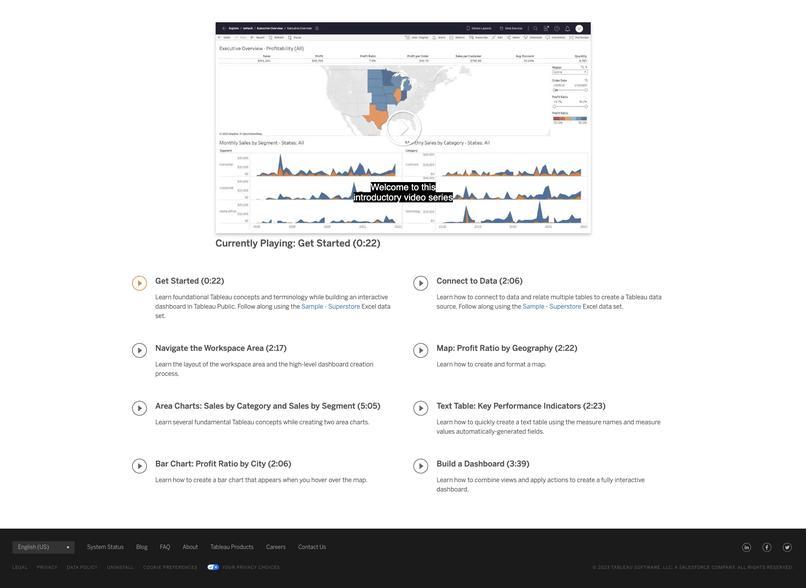 Task type: describe. For each thing, give the bounding box(es) containing it.
(2:23)
[[583, 401, 606, 411]]

2 excel from the left
[[583, 303, 598, 310]]

superstore for sample - superstore
[[328, 303, 360, 310]]

segment
[[322, 401, 355, 411]]

blog link
[[136, 543, 148, 552]]

chart
[[229, 476, 244, 484]]

how for profit
[[454, 361, 466, 368]]

and inside learn foundational tableau concepts and terminology while building an interactive dashboard in tableau public. follow along using the
[[261, 293, 272, 301]]

public.
[[217, 303, 236, 310]]

your privacy choices
[[222, 565, 280, 570]]

(5:05)
[[357, 401, 381, 411]]

an
[[350, 293, 357, 301]]

bar
[[218, 476, 227, 484]]

by left city
[[240, 459, 249, 469]]

get started (0:22)
[[155, 276, 224, 286]]

fields.
[[528, 428, 545, 435]]

sample - superstore link for connect to data (2:06)
[[523, 303, 581, 310]]

©
[[593, 565, 597, 570]]

that
[[245, 476, 257, 484]]

sample for sample - superstore excel data set.
[[523, 303, 545, 310]]

how for table:
[[454, 418, 466, 426]]

1 horizontal spatial (2:06)
[[499, 276, 523, 286]]

build a dashboard (3:39)
[[437, 459, 530, 469]]

dashboard
[[464, 459, 505, 469]]

tableau products link
[[210, 543, 254, 552]]

2 privacy from the left
[[237, 565, 257, 570]]

charts.
[[350, 418, 370, 426]]

while inside learn foundational tableau concepts and terminology while building an interactive dashboard in tableau public. follow along using the
[[309, 293, 324, 301]]

rights
[[748, 565, 766, 570]]

level
[[304, 361, 317, 368]]

learn for text
[[437, 418, 453, 426]]

fully
[[601, 476, 613, 484]]

(2:22)
[[555, 343, 578, 353]]

a inside learn how to combine views and apply actions to create a fully interactive dashboard.
[[597, 476, 600, 484]]

play video image for navigate
[[132, 343, 147, 358]]

a right llc,
[[675, 565, 678, 570]]

1 vertical spatial profit
[[196, 459, 216, 469]]

selected language element
[[18, 541, 69, 554]]

create inside learn how to connect to data and relate multiple tables to create a tableau data source. follow along using the
[[601, 293, 619, 301]]

format
[[506, 361, 526, 368]]

1 measure from the left
[[577, 418, 602, 426]]

table
[[533, 418, 547, 426]]

play video image for connect
[[413, 276, 428, 291]]

software,
[[634, 565, 662, 570]]

along inside learn foundational tableau concepts and terminology while building an interactive dashboard in tableau public. follow along using the
[[257, 303, 273, 310]]

create down map: profit ratio by geography (2:22)
[[475, 361, 493, 368]]

cookie preferences button
[[143, 563, 198, 572]]

by up creating
[[311, 401, 320, 411]]

text table: key performance indicators (2:23)
[[437, 401, 606, 411]]

views
[[501, 476, 517, 484]]

about
[[183, 544, 198, 551]]

salesforce
[[679, 565, 710, 570]]

by up format
[[501, 343, 510, 353]]

data policy link
[[67, 563, 98, 572]]

a right build
[[458, 459, 462, 469]]

data inside excel data set.
[[378, 303, 391, 310]]

bar
[[155, 459, 168, 469]]

2 measure from the left
[[636, 418, 661, 426]]

building
[[325, 293, 348, 301]]

and left format
[[494, 361, 505, 368]]

contact us link
[[298, 543, 326, 552]]

your
[[222, 565, 235, 570]]

actions
[[548, 476, 568, 484]]

by left category
[[226, 401, 235, 411]]

category
[[237, 401, 271, 411]]

english
[[18, 544, 36, 551]]

learn for bar
[[155, 476, 172, 484]]

tableau inside tableau products link
[[210, 544, 230, 551]]

play video image for get
[[132, 276, 147, 291]]

navigate
[[155, 343, 188, 353]]

and inside learn how to connect to data and relate multiple tables to create a tableau data source. follow along using the
[[521, 293, 532, 301]]

learn how to create a bar chart that appears when you hover over the map.
[[155, 476, 368, 484]]

along inside learn how to connect to data and relate multiple tables to create a tableau data source. follow along using the
[[478, 303, 494, 310]]

how for chart:
[[173, 476, 185, 484]]

- for sample - superstore excel data set.
[[546, 303, 548, 310]]

connect
[[437, 276, 468, 286]]

learn the layout of the workspace area and the high-level dashboard creation process.
[[155, 361, 374, 377]]

0 horizontal spatial started
[[171, 276, 199, 286]]

0 vertical spatial data
[[480, 276, 497, 286]]

about link
[[183, 543, 198, 552]]

excel inside excel data set.
[[362, 303, 376, 310]]

how for to
[[454, 293, 466, 301]]

a inside learn how to connect to data and relate multiple tables to create a tableau data source. follow along using the
[[621, 293, 624, 301]]

learn how to quickly create a text table using the measure names and measure values automatically-generated fields.
[[437, 418, 661, 435]]

faq link
[[160, 543, 170, 552]]

automatically-
[[456, 428, 497, 435]]

layout
[[184, 361, 201, 368]]

data policy
[[67, 565, 98, 570]]

and inside learn how to combine views and apply actions to create a fully interactive dashboard.
[[518, 476, 529, 484]]

source.
[[437, 303, 457, 310]]

sample for sample - superstore
[[302, 303, 323, 310]]

names
[[603, 418, 622, 426]]

using inside learn foundational tableau concepts and terminology while building an interactive dashboard in tableau public. follow along using the
[[274, 303, 289, 310]]

sample - superstore link for get started (0:22)
[[302, 303, 360, 310]]

play video image for build
[[413, 459, 428, 474]]

policy
[[80, 565, 98, 570]]

several
[[173, 418, 193, 426]]

multiple
[[551, 293, 574, 301]]

llc,
[[663, 565, 674, 570]]

follow inside learn how to connect to data and relate multiple tables to create a tableau data source. follow along using the
[[459, 303, 477, 310]]

tables
[[575, 293, 593, 301]]

map: profit ratio by geography (2:22)
[[437, 343, 578, 353]]

hover
[[311, 476, 327, 484]]

sample - superstore excel data set.
[[523, 303, 624, 310]]

excel data set.
[[155, 303, 391, 320]]

(2:17)
[[266, 343, 287, 353]]

connect to data (2:06)
[[437, 276, 523, 286]]

combine
[[475, 476, 500, 484]]

0 horizontal spatial ratio
[[218, 459, 238, 469]]

1 vertical spatial area
[[155, 401, 173, 411]]

status
[[107, 544, 124, 551]]

of
[[203, 361, 208, 368]]

city
[[251, 459, 266, 469]]

learn how to combine views and apply actions to create a fully interactive dashboard.
[[437, 476, 645, 493]]

play video image for bar
[[132, 459, 147, 474]]

blog
[[136, 544, 148, 551]]

how for a
[[454, 476, 466, 484]]

creation
[[350, 361, 374, 368]]



Task type: vqa. For each thing, say whether or not it's contained in the screenshot.
FOLLOW in learn foundational tableau concepts and terminology while building an interactive dashboard in tableau public. follow along using the
yes



Task type: locate. For each thing, give the bounding box(es) containing it.
build
[[437, 459, 456, 469]]

1 vertical spatial map.
[[353, 476, 368, 484]]

learn left foundational
[[155, 293, 172, 301]]

play video image for map:
[[413, 343, 428, 358]]

1 horizontal spatial excel
[[583, 303, 598, 310]]

learn inside learn how to connect to data and relate multiple tables to create a tableau data source. follow along using the
[[437, 293, 453, 301]]

0 horizontal spatial along
[[257, 303, 273, 310]]

0 horizontal spatial superstore
[[328, 303, 360, 310]]

learn foundational tableau concepts and terminology while building an interactive dashboard in tableau public. follow along using the
[[155, 293, 388, 310]]

learn for get
[[155, 293, 172, 301]]

create left fully
[[577, 476, 595, 484]]

creating
[[299, 418, 323, 426]]

1 horizontal spatial follow
[[459, 303, 477, 310]]

(us)
[[37, 544, 49, 551]]

1 vertical spatial started
[[171, 276, 199, 286]]

privacy down selected language element
[[37, 565, 58, 570]]

how down 'chart:'
[[173, 476, 185, 484]]

learn up process.
[[155, 361, 172, 368]]

the inside learn how to connect to data and relate multiple tables to create a tableau data source. follow along using the
[[512, 303, 521, 310]]

area
[[253, 361, 265, 368], [336, 418, 348, 426]]

privacy right your
[[237, 565, 257, 570]]

map. right 'over'
[[353, 476, 368, 484]]

2 superstore from the left
[[550, 303, 581, 310]]

learn inside learn the layout of the workspace area and the high-level dashboard creation process.
[[155, 361, 172, 368]]

0 horizontal spatial measure
[[577, 418, 602, 426]]

ratio up the learn how to create and format a map.
[[480, 343, 500, 353]]

superstore down the multiple
[[550, 303, 581, 310]]

two
[[324, 418, 335, 426]]

learn inside learn how to quickly create a text table using the measure names and measure values automatically-generated fields.
[[437, 418, 453, 426]]

using inside learn how to connect to data and relate multiple tables to create a tableau data source. follow along using the
[[495, 303, 511, 310]]

1 superstore from the left
[[328, 303, 360, 310]]

currently
[[216, 238, 258, 249]]

2 sample from the left
[[523, 303, 545, 310]]

data up connect
[[480, 276, 497, 286]]

- down building
[[325, 303, 327, 310]]

2 along from the left
[[478, 303, 494, 310]]

while up the "sample - superstore"
[[309, 293, 324, 301]]

© 2023 tableau software, llc, a salesforce company. all rights reserved.
[[593, 565, 794, 570]]

0 horizontal spatial data
[[67, 565, 79, 570]]

sample down terminology
[[302, 303, 323, 310]]

to inside learn how to quickly create a text table using the measure names and measure values automatically-generated fields.
[[468, 418, 473, 426]]

1 vertical spatial area
[[336, 418, 348, 426]]

learn for map:
[[437, 361, 453, 368]]

sample - superstore link down the multiple
[[523, 303, 581, 310]]

terminology
[[273, 293, 308, 301]]

1 vertical spatial ratio
[[218, 459, 238, 469]]

map:
[[437, 343, 455, 353]]

0 vertical spatial while
[[309, 293, 324, 301]]

learn how to connect to data and relate multiple tables to create a tableau data source. follow along using the
[[437, 293, 662, 310]]

choices
[[258, 565, 280, 570]]

0 vertical spatial profit
[[457, 343, 478, 353]]

1 privacy from the left
[[37, 565, 58, 570]]

interactive right an
[[358, 293, 388, 301]]

along right public. on the bottom
[[257, 303, 273, 310]]

workspace
[[204, 343, 245, 353]]

how inside learn how to combine views and apply actions to create a fully interactive dashboard.
[[454, 476, 466, 484]]

2 horizontal spatial using
[[549, 418, 564, 426]]

follow right the source.
[[459, 303, 477, 310]]

0 horizontal spatial using
[[274, 303, 289, 310]]

learn up the values
[[437, 418, 453, 426]]

2 sample - superstore link from the left
[[523, 303, 581, 310]]

data
[[507, 293, 519, 301], [649, 293, 662, 301], [378, 303, 391, 310], [599, 303, 612, 310]]

how inside learn how to quickly create a text table using the measure names and measure values automatically-generated fields.
[[454, 418, 466, 426]]

1 horizontal spatial while
[[309, 293, 324, 301]]

learn for connect
[[437, 293, 453, 301]]

learn down bar at the bottom left
[[155, 476, 172, 484]]

indicators
[[544, 401, 581, 411]]

in
[[187, 303, 192, 310]]

learn inside learn how to combine views and apply actions to create a fully interactive dashboard.
[[437, 476, 453, 484]]

measure down (2:23)
[[577, 418, 602, 426]]

learn down map:
[[437, 361, 453, 368]]

profit right 'chart:'
[[196, 459, 216, 469]]

performance
[[494, 401, 542, 411]]

dashboard right level
[[318, 361, 349, 368]]

ratio up bar
[[218, 459, 238, 469]]

quickly
[[475, 418, 495, 426]]

you
[[300, 476, 310, 484]]

company.
[[712, 565, 737, 570]]

0 horizontal spatial set.
[[155, 312, 166, 320]]

0 horizontal spatial get
[[155, 276, 169, 286]]

system
[[87, 544, 106, 551]]

and up learn several fundamental tableau concepts while creating two area charts. on the bottom left of the page
[[273, 401, 287, 411]]

0 vertical spatial ratio
[[480, 343, 500, 353]]

playing:
[[260, 238, 296, 249]]

legal
[[13, 565, 28, 570]]

tableau products
[[210, 544, 254, 551]]

1 vertical spatial interactive
[[615, 476, 645, 484]]

0 horizontal spatial (0:22)
[[201, 276, 224, 286]]

play video image
[[132, 276, 147, 291], [413, 276, 428, 291], [413, 401, 428, 416]]

0 vertical spatial (2:06)
[[499, 276, 523, 286]]

map. down "geography"
[[532, 361, 546, 368]]

area right workspace
[[253, 361, 265, 368]]

1 follow from the left
[[238, 303, 255, 310]]

0 vertical spatial dashboard
[[155, 303, 186, 310]]

1 sample from the left
[[302, 303, 323, 310]]

connect
[[475, 293, 498, 301]]

follow right public. on the bottom
[[238, 303, 255, 310]]

sample - superstore
[[302, 303, 360, 310]]

how down "table:"
[[454, 418, 466, 426]]

fundamental
[[194, 418, 231, 426]]

0 horizontal spatial dashboard
[[155, 303, 186, 310]]

sales up creating
[[289, 401, 309, 411]]

0 horizontal spatial map.
[[353, 476, 368, 484]]

and left the apply
[[518, 476, 529, 484]]

learn up the source.
[[437, 293, 453, 301]]

navigate the workspace area (2:17)
[[155, 343, 287, 353]]

contact
[[298, 544, 318, 551]]

0 horizontal spatial excel
[[362, 303, 376, 310]]

1 horizontal spatial superstore
[[550, 303, 581, 310]]

values
[[437, 428, 455, 435]]

1 vertical spatial while
[[283, 418, 298, 426]]

area
[[247, 343, 264, 353], [155, 401, 173, 411]]

how down map:
[[454, 361, 466, 368]]

a right the tables
[[621, 293, 624, 301]]

cookie preferences
[[143, 565, 198, 570]]

sales up "fundamental"
[[204, 401, 224, 411]]

0 horizontal spatial -
[[325, 303, 327, 310]]

create left bar
[[193, 476, 211, 484]]

0 horizontal spatial sample
[[302, 303, 323, 310]]

along down connect
[[478, 303, 494, 310]]

0 vertical spatial area
[[247, 343, 264, 353]]

learn inside learn foundational tableau concepts and terminology while building an interactive dashboard in tableau public. follow along using the
[[155, 293, 172, 301]]

dashboard inside learn the layout of the workspace area and the high-level dashboard creation process.
[[318, 361, 349, 368]]

concepts up public. on the bottom
[[234, 293, 260, 301]]

area left charts:
[[155, 401, 173, 411]]

0 horizontal spatial area
[[253, 361, 265, 368]]

1 horizontal spatial (0:22)
[[353, 238, 381, 249]]

1 horizontal spatial privacy
[[237, 565, 257, 570]]

system status
[[87, 544, 124, 551]]

a inside learn how to quickly create a text table using the measure names and measure values automatically-generated fields.
[[516, 418, 519, 426]]

1 horizontal spatial dashboard
[[318, 361, 349, 368]]

profit
[[457, 343, 478, 353], [196, 459, 216, 469]]

1 along from the left
[[257, 303, 273, 310]]

learn for area
[[155, 418, 172, 426]]

privacy link
[[37, 563, 58, 572]]

learn up dashboard.
[[437, 476, 453, 484]]

1 horizontal spatial interactive
[[615, 476, 645, 484]]

- down the relate
[[546, 303, 548, 310]]

high-
[[289, 361, 304, 368]]

how inside learn how to connect to data and relate multiple tables to create a tableau data source. follow along using the
[[454, 293, 466, 301]]

play video image for area
[[132, 401, 147, 416]]

create inside learn how to quickly create a text table using the measure names and measure values automatically-generated fields.
[[497, 418, 515, 426]]

tableau inside learn how to connect to data and relate multiple tables to create a tableau data source. follow along using the
[[626, 293, 648, 301]]

using right table
[[549, 418, 564, 426]]

dashboard inside learn foundational tableau concepts and terminology while building an interactive dashboard in tableau public. follow along using the
[[155, 303, 186, 310]]

2 sales from the left
[[289, 401, 309, 411]]

dashboard.
[[437, 486, 469, 493]]

faq
[[160, 544, 170, 551]]

0 horizontal spatial sample - superstore link
[[302, 303, 360, 310]]

a right format
[[527, 361, 531, 368]]

superstore for sample - superstore excel data set.
[[550, 303, 581, 310]]

1 vertical spatial set.
[[155, 312, 166, 320]]

process.
[[155, 370, 179, 377]]

dashboard left in
[[155, 303, 186, 310]]

and left the relate
[[521, 293, 532, 301]]

1 horizontal spatial using
[[495, 303, 511, 310]]

preferences
[[163, 565, 198, 570]]

uninstall link
[[107, 563, 134, 572]]

0 vertical spatial (0:22)
[[353, 238, 381, 249]]

and inside learn how to quickly create a text table using the measure names and measure values automatically-generated fields.
[[624, 418, 634, 426]]

a left text
[[516, 418, 519, 426]]

learn left several at the bottom of page
[[155, 418, 172, 426]]

apply
[[530, 476, 546, 484]]

bar chart: profit ratio by city (2:06)
[[155, 459, 291, 469]]

area charts: sales by category and sales by segment (5:05)
[[155, 401, 381, 411]]

0 horizontal spatial (2:06)
[[268, 459, 291, 469]]

foundational
[[173, 293, 209, 301]]

concepts inside learn foundational tableau concepts and terminology while building an interactive dashboard in tableau public. follow along using the
[[234, 293, 260, 301]]

1 sample - superstore link from the left
[[302, 303, 360, 310]]

0 vertical spatial interactive
[[358, 293, 388, 301]]

sample - superstore link down building
[[302, 303, 360, 310]]

and up excel data set.
[[261, 293, 272, 301]]

(0:22)
[[353, 238, 381, 249], [201, 276, 224, 286]]

over
[[329, 476, 341, 484]]

workspace
[[220, 361, 251, 368]]

learn for navigate
[[155, 361, 172, 368]]

1 horizontal spatial ratio
[[480, 343, 500, 353]]

1 horizontal spatial sales
[[289, 401, 309, 411]]

1 horizontal spatial area
[[247, 343, 264, 353]]

create right the tables
[[601, 293, 619, 301]]

1 vertical spatial (2:06)
[[268, 459, 291, 469]]

0 horizontal spatial profit
[[196, 459, 216, 469]]

0 horizontal spatial interactive
[[358, 293, 388, 301]]

1 excel from the left
[[362, 303, 376, 310]]

your privacy choices link
[[207, 563, 280, 572]]

profit right map:
[[457, 343, 478, 353]]

- for sample - superstore
[[325, 303, 327, 310]]

area left (2:17) at the left of page
[[247, 343, 264, 353]]

how up the source.
[[454, 293, 466, 301]]

1 horizontal spatial along
[[478, 303, 494, 310]]

privacy
[[37, 565, 58, 570], [237, 565, 257, 570]]

1 horizontal spatial map.
[[532, 361, 546, 368]]

1 horizontal spatial profit
[[457, 343, 478, 353]]

map.
[[532, 361, 546, 368], [353, 476, 368, 484]]

1 horizontal spatial area
[[336, 418, 348, 426]]

interactive inside learn how to combine views and apply actions to create a fully interactive dashboard.
[[615, 476, 645, 484]]

2 - from the left
[[546, 303, 548, 310]]

table:
[[454, 401, 476, 411]]

reserved.
[[767, 565, 794, 570]]

1 horizontal spatial started
[[316, 238, 350, 249]]

chart:
[[170, 459, 194, 469]]

play video image
[[132, 343, 147, 358], [413, 343, 428, 358], [132, 401, 147, 416], [132, 459, 147, 474], [413, 459, 428, 474]]

how up dashboard.
[[454, 476, 466, 484]]

concepts down area charts: sales by category and sales by segment (5:05)
[[256, 418, 282, 426]]

0 horizontal spatial while
[[283, 418, 298, 426]]

0 horizontal spatial privacy
[[37, 565, 58, 570]]

english (us)
[[18, 544, 49, 551]]

1 horizontal spatial sample
[[523, 303, 545, 310]]

1 vertical spatial data
[[67, 565, 79, 570]]

sample down the relate
[[523, 303, 545, 310]]

1 vertical spatial get
[[155, 276, 169, 286]]

the inside learn how to quickly create a text table using the measure names and measure values automatically-generated fields.
[[566, 418, 575, 426]]

text
[[521, 418, 532, 426]]

1 horizontal spatial sample - superstore link
[[523, 303, 581, 310]]

contact us
[[298, 544, 326, 551]]

1 horizontal spatial -
[[546, 303, 548, 310]]

data left policy
[[67, 565, 79, 570]]

area right two
[[336, 418, 348, 426]]

while left creating
[[283, 418, 298, 426]]

using down terminology
[[274, 303, 289, 310]]

(3:39)
[[507, 459, 530, 469]]

1 vertical spatial dashboard
[[318, 361, 349, 368]]

area inside learn the layout of the workspace area and the high-level dashboard creation process.
[[253, 361, 265, 368]]

1 vertical spatial concepts
[[256, 418, 282, 426]]

1 horizontal spatial set.
[[613, 303, 624, 310]]

learn several fundamental tableau concepts while creating two area charts.
[[155, 418, 370, 426]]

2 follow from the left
[[459, 303, 477, 310]]

learn for build
[[437, 476, 453, 484]]

set. inside excel data set.
[[155, 312, 166, 320]]

how
[[454, 293, 466, 301], [454, 361, 466, 368], [454, 418, 466, 426], [173, 476, 185, 484], [454, 476, 466, 484]]

careers link
[[266, 543, 286, 552]]

1 horizontal spatial get
[[298, 238, 314, 249]]

the
[[291, 303, 300, 310], [512, 303, 521, 310], [190, 343, 202, 353], [173, 361, 182, 368], [210, 361, 219, 368], [279, 361, 288, 368], [566, 418, 575, 426], [343, 476, 352, 484]]

create up the generated
[[497, 418, 515, 426]]

excel down the tables
[[583, 303, 598, 310]]

1 horizontal spatial data
[[480, 276, 497, 286]]

play video image for text
[[413, 401, 428, 416]]

and down (2:17) at the left of page
[[267, 361, 277, 368]]

sample - superstore link
[[302, 303, 360, 310], [523, 303, 581, 310]]

interactive inside learn foundational tableau concepts and terminology while building an interactive dashboard in tableau public. follow along using the
[[358, 293, 388, 301]]

0 horizontal spatial follow
[[238, 303, 255, 310]]

-
[[325, 303, 327, 310], [546, 303, 548, 310]]

a left bar
[[213, 476, 216, 484]]

0 horizontal spatial sales
[[204, 401, 224, 411]]

learn how to create and format a map.
[[437, 361, 546, 368]]

0 vertical spatial started
[[316, 238, 350, 249]]

0 vertical spatial set.
[[613, 303, 624, 310]]

geography
[[512, 343, 553, 353]]

1 - from the left
[[325, 303, 327, 310]]

0 vertical spatial concepts
[[234, 293, 260, 301]]

when
[[283, 476, 298, 484]]

superstore down building
[[328, 303, 360, 310]]

0 vertical spatial get
[[298, 238, 314, 249]]

0 vertical spatial map.
[[532, 361, 546, 368]]

products
[[231, 544, 254, 551]]

using down connect
[[495, 303, 511, 310]]

1 horizontal spatial measure
[[636, 418, 661, 426]]

1 sales from the left
[[204, 401, 224, 411]]

and inside learn the layout of the workspace area and the high-level dashboard creation process.
[[267, 361, 277, 368]]

0 vertical spatial area
[[253, 361, 265, 368]]

1 vertical spatial (0:22)
[[201, 276, 224, 286]]

a left fully
[[597, 476, 600, 484]]

system status link
[[87, 543, 124, 552]]

using inside learn how to quickly create a text table using the measure names and measure values automatically-generated fields.
[[549, 418, 564, 426]]

follow inside learn foundational tableau concepts and terminology while building an interactive dashboard in tableau public. follow along using the
[[238, 303, 255, 310]]

get
[[298, 238, 314, 249], [155, 276, 169, 286]]

2023
[[598, 565, 610, 570]]

interactive right fully
[[615, 476, 645, 484]]

excel right the "sample - superstore"
[[362, 303, 376, 310]]

measure right names
[[636, 418, 661, 426]]

the inside learn foundational tableau concepts and terminology while building an interactive dashboard in tableau public. follow along using the
[[291, 303, 300, 310]]

0 horizontal spatial area
[[155, 401, 173, 411]]

create inside learn how to combine views and apply actions to create a fully interactive dashboard.
[[577, 476, 595, 484]]

appears
[[258, 476, 281, 484]]

and right names
[[624, 418, 634, 426]]



